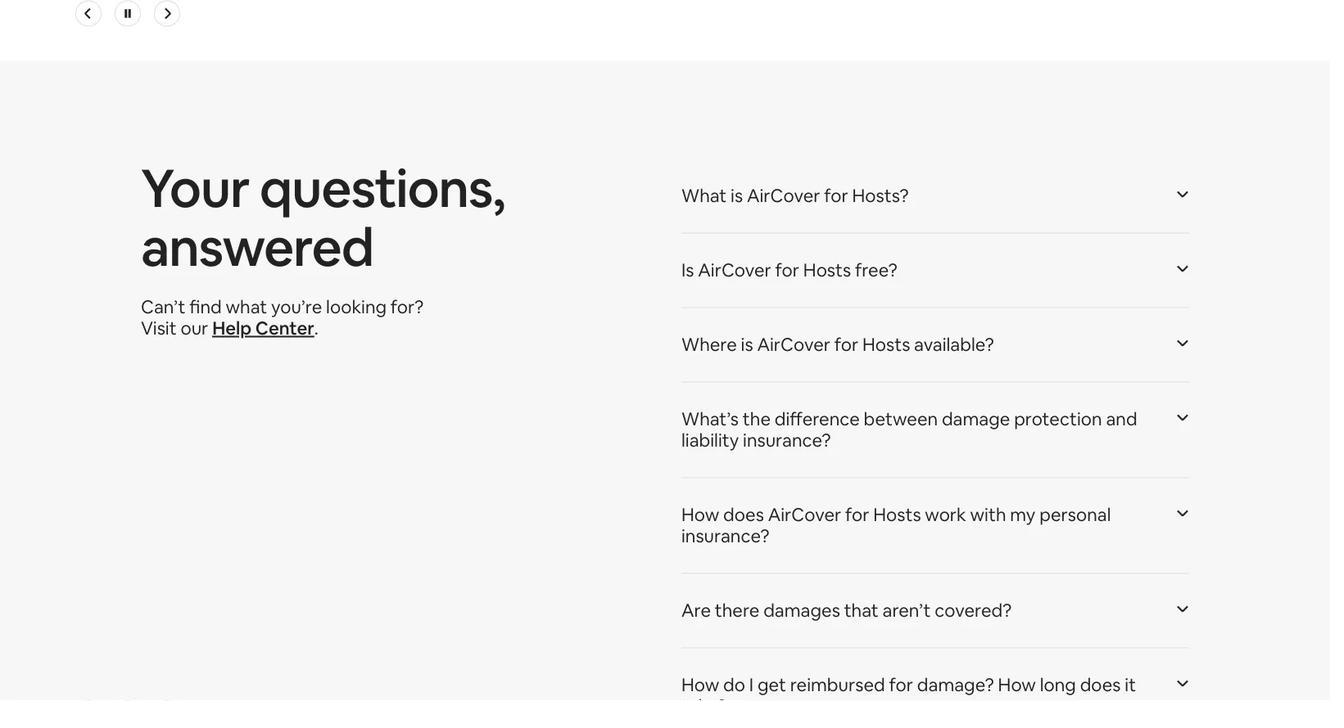 Task type: vqa. For each thing, say whether or not it's contained in the screenshot.
$762 within '1 King Bed 5 Nights · Saved For Nov 13 – 18 $762 Total Before Taxes'
no



Task type: locate. For each thing, give the bounding box(es) containing it.
for for what
[[824, 184, 848, 208]]

is
[[731, 184, 743, 208], [741, 333, 753, 357]]

are there damages that aren't covered? button
[[681, 581, 1189, 642]]

that
[[844, 600, 879, 623]]

0 vertical spatial hosts
[[803, 259, 851, 282]]

.
[[314, 317, 319, 340]]

hosts inside how does aircover for hosts work with my personal insurance?
[[873, 504, 921, 527]]

for inside how does aircover for hosts work with my personal insurance?
[[845, 504, 869, 527]]

how left do
[[681, 674, 719, 697]]

reimbursed
[[790, 674, 885, 697]]

is for what
[[731, 184, 743, 208]]

0 horizontal spatial does
[[723, 504, 764, 527]]

aircover for what
[[747, 184, 820, 208]]

how inside how does aircover for hosts work with my personal insurance?
[[681, 504, 719, 527]]

does inside the how do i get reimbursed for damage? how long does it take?
[[1080, 674, 1121, 697]]

1 vertical spatial is
[[741, 333, 753, 357]]

get
[[758, 674, 786, 697]]

questions,
[[259, 154, 505, 223]]

is right what at top
[[731, 184, 743, 208]]

for for how
[[845, 504, 869, 527]]

can't
[[141, 296, 186, 319]]

for
[[824, 184, 848, 208], [775, 259, 799, 282], [834, 333, 859, 357], [845, 504, 869, 527], [889, 674, 913, 697]]

your
[[141, 154, 249, 223]]

long
[[1040, 674, 1076, 697]]

is right where
[[741, 333, 753, 357]]

how down liability
[[681, 504, 719, 527]]

is inside dropdown button
[[731, 184, 743, 208]]

2 vertical spatial hosts
[[873, 504, 921, 527]]

aircover inside how does aircover for hosts work with my personal insurance?
[[768, 504, 841, 527]]

aircover
[[747, 184, 820, 208], [698, 259, 771, 282], [757, 333, 830, 357], [768, 504, 841, 527]]

1 vertical spatial hosts
[[862, 333, 910, 357]]

how does aircover for hosts work with my personal insurance? button
[[681, 485, 1189, 567]]

1 vertical spatial insurance?
[[681, 525, 769, 548]]

hosts inside dropdown button
[[803, 259, 851, 282]]

insurance? up there
[[681, 525, 769, 548]]

1 horizontal spatial does
[[1080, 674, 1121, 697]]

help center link
[[212, 317, 314, 340]]

damage
[[942, 408, 1010, 431]]

the
[[743, 408, 771, 431]]

hosts for work
[[873, 504, 921, 527]]

is
[[681, 259, 694, 282]]

hosts left available?
[[862, 333, 910, 357]]

for inside dropdown button
[[824, 184, 848, 208]]

0 vertical spatial insurance?
[[743, 429, 831, 453]]

insurance?
[[743, 429, 831, 453], [681, 525, 769, 548]]

what's the difference between damage protection and liability insurance?
[[681, 408, 1137, 453]]

how for how do i get reimbursed for damage? how long does it take?
[[681, 674, 719, 697]]

hosts left the free?
[[803, 259, 851, 282]]

next slide image
[[161, 7, 174, 20]]

insurance? right liability
[[743, 429, 831, 453]]

hosts
[[803, 259, 851, 282], [862, 333, 910, 357], [873, 504, 921, 527]]

i
[[749, 674, 754, 697]]

is inside dropdown button
[[741, 333, 753, 357]]

covered?
[[935, 600, 1012, 623]]

0 vertical spatial is
[[731, 184, 743, 208]]

hosts left work
[[873, 504, 921, 527]]

can't find what you're looking for? visit our
[[141, 296, 424, 340]]

aircover for how
[[768, 504, 841, 527]]

what
[[226, 296, 267, 319]]

where is aircover for hosts available?
[[681, 333, 994, 357]]

aircover for where
[[757, 333, 830, 357]]

between
[[864, 408, 938, 431]]

answered
[[141, 213, 373, 282]]

where
[[681, 333, 737, 357]]

1 vertical spatial does
[[1080, 674, 1121, 697]]

visit
[[141, 317, 177, 340]]

what is aircover for hosts? button
[[681, 166, 1189, 226]]

protection
[[1014, 408, 1102, 431]]

how
[[681, 504, 719, 527], [681, 674, 719, 697], [998, 674, 1036, 697]]

are there damages that aren't covered?
[[681, 600, 1012, 623]]

does down liability
[[723, 504, 764, 527]]

does left the it
[[1080, 674, 1121, 697]]

does
[[723, 504, 764, 527], [1080, 674, 1121, 697]]

0 vertical spatial does
[[723, 504, 764, 527]]

for?
[[391, 296, 424, 319]]

aircover inside dropdown button
[[747, 184, 820, 208]]



Task type: describe. For each thing, give the bounding box(es) containing it.
do
[[723, 674, 745, 697]]

hosts for available?
[[862, 333, 910, 357]]

hosts?
[[852, 184, 909, 208]]

my
[[1010, 504, 1036, 527]]

where is aircover for hosts available? button
[[681, 315, 1189, 376]]

insurance? inside how does aircover for hosts work with my personal insurance?
[[681, 525, 769, 548]]

is aircover for hosts free? button
[[681, 240, 1189, 301]]

what's
[[681, 408, 739, 431]]

your questions, answered
[[141, 154, 505, 282]]

center
[[255, 317, 314, 340]]

damage?
[[917, 674, 994, 697]]

aircover inside dropdown button
[[698, 259, 771, 282]]

work
[[925, 504, 966, 527]]

how left long
[[998, 674, 1036, 697]]

our
[[181, 317, 208, 340]]

does inside how does aircover for hosts work with my personal insurance?
[[723, 504, 764, 527]]

with
[[970, 504, 1006, 527]]

are
[[681, 600, 711, 623]]

free?
[[855, 259, 898, 282]]

how for how does aircover for hosts work with my personal insurance?
[[681, 504, 719, 527]]

help
[[212, 317, 252, 340]]

previous slide image
[[82, 7, 95, 20]]

looking
[[326, 296, 387, 319]]

how does aircover for hosts work with my personal insurance?
[[681, 504, 1111, 548]]

is for where
[[741, 333, 753, 357]]

find
[[189, 296, 222, 319]]

how do i get reimbursed for damage? how long does it take? button
[[681, 656, 1189, 702]]

help center .
[[212, 317, 319, 340]]

difference
[[775, 408, 860, 431]]

insurance? inside what's the difference between damage protection and liability insurance?
[[743, 429, 831, 453]]

aren't
[[883, 600, 931, 623]]

and
[[1106, 408, 1137, 431]]

personal
[[1039, 504, 1111, 527]]

it
[[1125, 674, 1136, 697]]

what
[[681, 184, 727, 208]]

take?
[[681, 695, 726, 702]]

for inside dropdown button
[[775, 259, 799, 282]]

how do i get reimbursed for damage? how long does it take?
[[681, 674, 1136, 702]]

available?
[[914, 333, 994, 357]]

liability
[[681, 429, 739, 453]]

damages
[[763, 600, 840, 623]]

for for where
[[834, 333, 859, 357]]

you're
[[271, 296, 322, 319]]

is aircover for hosts free?
[[681, 259, 898, 282]]

for inside the how do i get reimbursed for damage? how long does it take?
[[889, 674, 913, 697]]

what's the difference between damage protection and liability insurance? button
[[681, 389, 1189, 471]]

what is aircover for hosts?
[[681, 184, 909, 208]]

there
[[715, 600, 760, 623]]



